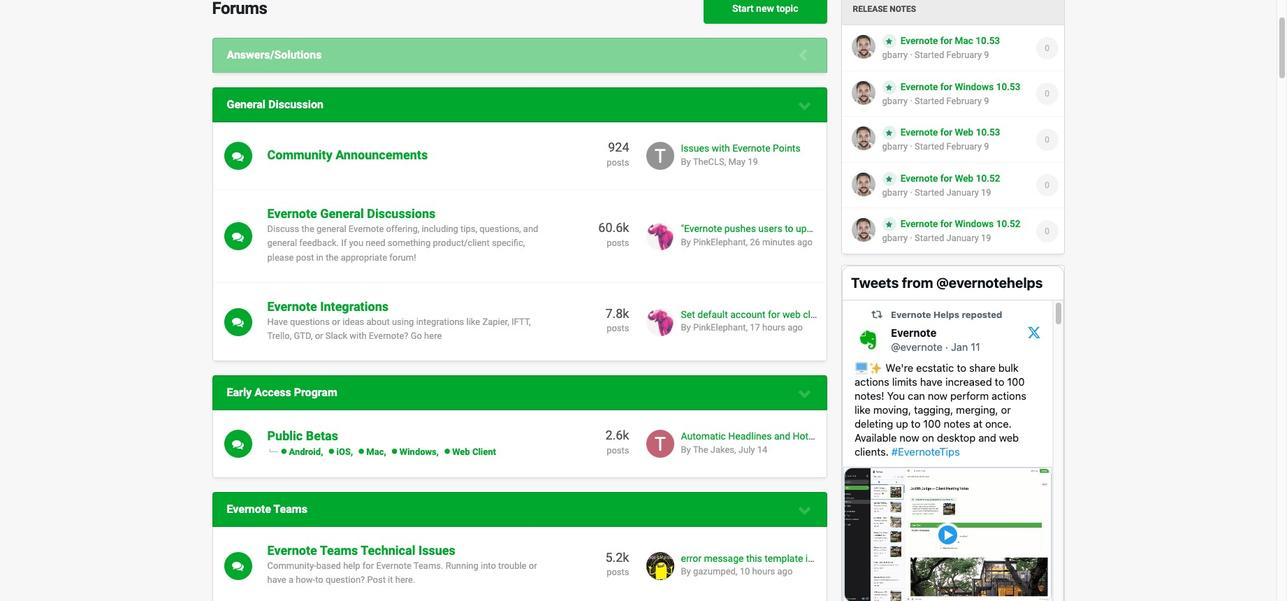 Task type: describe. For each thing, give the bounding box(es) containing it.
evernote integrations have questions or ideas about using integrations like zapier, iftt, trello, gtd, or slack with evernote? go here
[[267, 299, 531, 341]]

26
[[750, 237, 760, 247]]

10.53 for evernote for mac 10.53
[[976, 35, 1000, 46]]

web client link
[[445, 446, 496, 457]]

limited
[[933, 223, 963, 234]]

· for evernote for windows 10.52
[[910, 233, 913, 243]]

, inside automatic headlines and hotkeys by the jakes , july 14
[[735, 444, 736, 455]]

evernote for evernote teams technical issues community-based help for evernote teams. running into trouble or have a how-to question? post it here.
[[267, 543, 317, 558]]

19 inside issues with evernote points by thecls , may 19
[[748, 156, 758, 167]]

ago inside error message this template is not currently available by gazumped , 10 hours ago
[[778, 566, 793, 577]]

, inside error message this template is not currently available by gazumped , 10 hours ago
[[736, 566, 738, 577]]

10.53 for evernote for web 10.53
[[976, 127, 1001, 138]]

for for evernote for mac 10.53
[[941, 35, 953, 46]]

early access program link
[[227, 386, 337, 399]]

help
[[343, 560, 360, 571]]

for for evernote for windows 10.52
[[941, 218, 953, 229]]

10 hours ago link
[[740, 566, 793, 577]]

announcements
[[336, 148, 428, 162]]

february for web
[[947, 141, 982, 152]]

windows for 10.52
[[955, 218, 994, 229]]

specific,
[[492, 238, 525, 248]]

start new topic link
[[704, 0, 827, 24]]

gbarry image for evernote for mac 10.53
[[852, 35, 875, 59]]

gbarry · started february 9 for mac
[[882, 50, 989, 60]]

zapier,
[[483, 316, 509, 327]]

evernote for web 10.53 link
[[901, 127, 1001, 138]]

trello,
[[267, 331, 292, 341]]

thecls
[[693, 156, 725, 167]]

evernote for windows 10.53 link
[[901, 81, 1021, 92]]

· for evernote for mac 10.53
[[910, 50, 913, 60]]

with inside the "evernote pushes users to upgrade with test of a free plan limited to only 50 notes" by pinkelephant , 26 minutes ago
[[834, 223, 852, 234]]

a inside the "evernote pushes users to upgrade with test of a free plan limited to only 50 notes" by pinkelephant , 26 minutes ago
[[885, 223, 891, 234]]

start new topic
[[733, 3, 799, 14]]

discussions
[[367, 206, 436, 221]]

0 horizontal spatial general
[[267, 238, 297, 248]]

circle image
[[445, 448, 450, 455]]

forum!
[[390, 253, 416, 263]]

of
[[874, 223, 883, 234]]

issues inside issues with evernote points by thecls , may 19
[[681, 143, 710, 154]]

please
[[267, 253, 294, 263]]

for for evernote for windows 10.53
[[941, 81, 953, 92]]

set
[[681, 309, 695, 320]]

error message this template is not currently available link
[[681, 553, 911, 564]]

clipper
[[803, 309, 833, 320]]

0 for evernote for mac 10.53
[[1045, 43, 1050, 53]]

gbarry · started february 9 for web
[[882, 141, 989, 152]]

running
[[446, 560, 479, 571]]

thecls link
[[693, 156, 725, 167]]

14
[[757, 444, 768, 455]]

1 horizontal spatial to
[[785, 223, 794, 234]]

with inside evernote integrations have questions or ideas about using integrations like zapier, iftt, trello, gtd, or slack with evernote? go here
[[350, 331, 367, 341]]

early
[[227, 386, 252, 399]]

client
[[472, 446, 496, 457]]

0 vertical spatial or
[[332, 316, 340, 327]]

60.6k posts
[[599, 220, 629, 248]]

pinkelephant inside the "evernote pushes users to upgrade with test of a free plan limited to only 50 notes" by pinkelephant , 26 minutes ago
[[693, 237, 746, 247]]

not
[[816, 553, 830, 564]]

integrations
[[416, 316, 464, 327]]

evernote for evernote integrations have questions or ideas about using integrations like zapier, iftt, trello, gtd, or slack with evernote? go here
[[267, 299, 317, 314]]

5.2k
[[606, 550, 629, 565]]

this
[[746, 553, 762, 564]]

and inside automatic headlines and hotkeys by the jakes , july 14
[[774, 431, 791, 442]]

public betas link
[[267, 429, 338, 443]]

50
[[997, 223, 1008, 234]]

evernote for windows 10.52 link
[[901, 218, 1021, 229]]

ago inside set default account for web clipper by pinkelephant , 17 hours ago
[[788, 322, 803, 333]]

7.8k
[[606, 306, 629, 321]]

star image for evernote for web 10.53
[[886, 130, 893, 136]]

evernote for evernote general discussions discuss the general evernote offering, including tips, questions, and general feedback. if you need something product/client specific, please post in the appropriate forum!
[[267, 206, 317, 221]]

for for evernote for web 10.52
[[941, 172, 953, 184]]

july
[[739, 444, 755, 455]]

community announcements link
[[267, 148, 428, 162]]

0 horizontal spatial the
[[302, 223, 314, 234]]

public betas
[[267, 429, 338, 443]]

10.52 for evernote for web 10.52
[[976, 172, 1001, 184]]

betas
[[306, 429, 338, 443]]

based
[[316, 560, 341, 571]]

7.8k posts
[[606, 306, 629, 333]]

may 19 link
[[729, 156, 758, 167]]

2 vertical spatial windows
[[397, 446, 437, 457]]

windows link
[[392, 446, 439, 457]]

access
[[255, 386, 291, 399]]

windows for 10.53
[[955, 81, 994, 92]]

evernote for windows 10.52
[[901, 218, 1021, 229]]

minutes
[[763, 237, 795, 247]]

evernote general discussions link
[[267, 206, 436, 221]]

for inside evernote teams technical issues community-based help for evernote teams. running into trouble or have a how-to question? post it here.
[[363, 560, 374, 571]]

circle image for mac
[[359, 448, 364, 455]]

thecls image
[[646, 142, 674, 170]]

technical
[[361, 543, 415, 558]]

general discussion
[[227, 98, 324, 111]]

here.
[[395, 575, 415, 585]]

hotkeys
[[793, 431, 828, 442]]

"evernote
[[681, 223, 722, 234]]

in
[[316, 253, 324, 263]]

free
[[893, 223, 910, 234]]

evernote for evernote for windows 10.53
[[901, 81, 938, 92]]

evernote for evernote teams
[[227, 503, 271, 516]]

pushes
[[725, 223, 756, 234]]

answers/solutions
[[227, 48, 322, 62]]

mark forum as read image for evernote general discussions
[[232, 230, 244, 242]]

release notes
[[853, 4, 916, 14]]

users
[[759, 223, 783, 234]]

issues with evernote points link
[[681, 143, 801, 154]]

automatic headlines and hotkeys link
[[681, 431, 828, 442]]

android link
[[281, 446, 323, 457]]

teams for evernote teams
[[274, 503, 307, 516]]

the jakes image
[[646, 430, 674, 458]]

19 for evernote for web 10.52
[[981, 187, 992, 198]]

trouble
[[498, 560, 527, 571]]

evernote for mac 10.53 link
[[901, 35, 1000, 46]]

posts for 2.6k
[[607, 445, 629, 455]]

started for evernote for windows 10.53
[[915, 96, 945, 106]]

, inside the "evernote pushes users to upgrade with test of a free plan limited to only 50 notes" by pinkelephant , 26 minutes ago
[[746, 237, 748, 247]]

error
[[681, 553, 702, 564]]

gbarry link for evernote for web 10.53
[[882, 141, 908, 152]]

, inside issues with evernote points by thecls , may 19
[[725, 156, 726, 167]]

need
[[366, 238, 386, 248]]

release
[[853, 4, 888, 14]]

gbarry image for evernote for windows 10.53
[[852, 81, 875, 105]]

by inside error message this template is not currently available by gazumped , 10 hours ago
[[681, 566, 691, 577]]

gbarry for evernote for web 10.52
[[882, 187, 908, 198]]

start
[[733, 3, 754, 14]]

gtd,
[[294, 331, 313, 341]]

account
[[731, 309, 766, 320]]

gazumped link
[[693, 566, 736, 577]]

gbarry link for evernote for mac 10.53
[[882, 50, 908, 60]]

17 hours ago link
[[750, 322, 803, 333]]

available
[[873, 553, 911, 564]]

about
[[367, 316, 390, 327]]

evernote for evernote for web 10.52
[[901, 172, 938, 184]]

posts for 7.8k
[[607, 323, 629, 333]]

· for evernote for windows 10.53
[[910, 96, 913, 106]]

community announcements
[[267, 148, 428, 162]]

is
[[806, 553, 813, 564]]

by inside set default account for web clipper by pinkelephant , 17 hours ago
[[681, 322, 691, 333]]

for for evernote for web 10.53
[[941, 127, 953, 138]]

pinkelephant image for 60.6k
[[646, 222, 674, 250]]

or inside evernote teams technical issues community-based help for evernote teams. running into trouble or have a how-to question? post it here.
[[529, 560, 537, 571]]

general inside the evernote general discussions discuss the general evernote offering, including tips, questions, and general feedback. if you need something product/client specific, please post in the appropriate forum!
[[320, 206, 364, 221]]

evernote for mac 10.53
[[901, 35, 1000, 46]]



Task type: locate. For each thing, give the bounding box(es) containing it.
have
[[267, 575, 286, 585]]

january down evernote for windows 10.52 link
[[947, 233, 979, 243]]

evernote teams technical issues community-based help for evernote teams. running into trouble or have a how-to question? post it here.
[[267, 543, 537, 585]]

using
[[392, 316, 414, 327]]

gbarry link down evernote for web 10.53
[[882, 141, 908, 152]]

new
[[756, 3, 774, 14]]

by down "evernote
[[681, 237, 691, 247]]

posts down 60.6k
[[607, 237, 629, 248]]

by down the set on the bottom of page
[[681, 322, 691, 333]]

evernote?
[[369, 331, 408, 341]]

0 vertical spatial a
[[885, 223, 891, 234]]

posts
[[607, 157, 629, 168], [607, 237, 629, 248], [607, 323, 629, 333], [607, 445, 629, 455], [607, 567, 629, 577]]

evernote for evernote for windows 10.52
[[901, 218, 938, 229]]

2 vertical spatial with
[[350, 331, 367, 341]]

gbarry · started january 19 down evernote for windows 10.52 link
[[882, 233, 992, 243]]

evernote for evernote for web 10.53
[[901, 127, 938, 138]]

for
[[941, 35, 953, 46], [941, 81, 953, 92], [941, 127, 953, 138], [941, 172, 953, 184], [941, 218, 953, 229], [768, 309, 780, 320], [363, 560, 374, 571]]

10.52 up only
[[976, 172, 1001, 184]]

the right in
[[326, 253, 339, 263]]

2 horizontal spatial or
[[529, 560, 537, 571]]

0 vertical spatial issues
[[681, 143, 710, 154]]

2 gbarry image from the top
[[852, 127, 875, 150]]

pinkelephant link down "evernote
[[693, 237, 746, 247]]

with inside issues with evernote points by thecls , may 19
[[712, 143, 730, 154]]

1 vertical spatial the
[[326, 253, 339, 263]]

and up specific,
[[523, 223, 539, 234]]

1 horizontal spatial general
[[320, 206, 364, 221]]

1 horizontal spatial mac
[[955, 35, 974, 46]]

mark forum as read image
[[232, 150, 244, 162], [232, 438, 244, 450], [232, 560, 244, 572]]

ago down web
[[788, 322, 803, 333]]

1 january from the top
[[947, 187, 979, 198]]

notes
[[890, 4, 916, 14]]

circle image for android
[[281, 448, 287, 455]]

· right 'free'
[[910, 233, 913, 243]]

pinkelephant down "evernote
[[693, 237, 746, 247]]

5.2k posts
[[606, 550, 629, 577]]

for up 17 hours ago link
[[768, 309, 780, 320]]

for up evernote for web 10.52 link
[[941, 127, 953, 138]]

the
[[693, 444, 708, 455]]

by down the error
[[681, 566, 691, 577]]

2 vertical spatial 9
[[984, 141, 989, 152]]

hours inside error message this template is not currently available by gazumped , 10 hours ago
[[752, 566, 775, 577]]

1 vertical spatial gbarry · started january 19
[[882, 233, 992, 243]]

gbarry for evernote for web 10.53
[[882, 141, 908, 152]]

automatic headlines and hotkeys by the jakes , july 14
[[681, 431, 828, 455]]

web
[[955, 127, 974, 138], [955, 172, 974, 184], [452, 446, 470, 457]]

1 horizontal spatial and
[[774, 431, 791, 442]]

2 gbarry link from the top
[[882, 96, 908, 106]]

star image for evernote for windows 10.53
[[886, 84, 893, 91]]

19 for evernote for windows 10.52
[[981, 233, 992, 243]]

posts for 60.6k
[[607, 237, 629, 248]]

a right have
[[289, 575, 294, 585]]

posts inside 7.8k posts
[[607, 323, 629, 333]]

4 started from the top
[[915, 187, 945, 198]]

ago inside the "evernote pushes users to upgrade with test of a free plan limited to only 50 notes" by pinkelephant , 26 minutes ago
[[798, 237, 813, 247]]

· down "evernote for mac 10.53" link
[[910, 50, 913, 60]]

5 posts from the top
[[607, 567, 629, 577]]

2 by from the top
[[681, 237, 691, 247]]

post
[[296, 253, 314, 263]]

circle image down public
[[281, 448, 287, 455]]

3 gbarry link from the top
[[882, 141, 908, 152]]

1 vertical spatial and
[[774, 431, 791, 442]]

10.52 right only
[[996, 218, 1021, 229]]

1 vertical spatial 10.53
[[996, 81, 1021, 92]]

9 down evernote for web 10.53
[[984, 141, 989, 152]]

0 vertical spatial general
[[317, 223, 346, 234]]

3 gbarry image from the top
[[852, 218, 875, 242]]

you
[[349, 238, 364, 248]]

gbarry link
[[882, 50, 908, 60], [882, 96, 908, 106], [882, 141, 908, 152], [882, 187, 908, 198], [882, 233, 908, 243]]

5 · from the top
[[910, 233, 913, 243]]

1 vertical spatial 10.52
[[996, 218, 1021, 229]]

product/client
[[433, 238, 490, 248]]

0 vertical spatial star image
[[886, 38, 893, 45]]

circle image inside ios link
[[329, 448, 334, 455]]

1 vertical spatial mark forum as read image
[[232, 316, 244, 328]]

3 circle image from the left
[[359, 448, 364, 455]]

posts down 924
[[607, 157, 629, 168]]

mark forum as read image left the discuss
[[232, 230, 244, 242]]

, left 17
[[746, 322, 748, 333]]

pinkelephant image for 7.8k
[[646, 308, 674, 336]]

gbarry link up 'free'
[[882, 187, 908, 198]]

evernote for evernote for mac 10.53
[[901, 35, 938, 46]]

"evernote pushes users to upgrade with test of a free plan limited to only 50 notes" link
[[681, 223, 1038, 234]]

0 for evernote for web 10.53
[[1045, 135, 1050, 144]]

5 by from the top
[[681, 566, 691, 577]]

ago down the upgrade
[[798, 237, 813, 247]]

circle image
[[281, 448, 287, 455], [329, 448, 334, 455], [359, 448, 364, 455], [392, 448, 397, 455]]

4 by from the top
[[681, 444, 691, 455]]

924
[[608, 140, 629, 155]]

2 pinkelephant from the top
[[693, 322, 746, 333]]

4 · from the top
[[910, 187, 913, 198]]

or right trouble
[[529, 560, 537, 571]]

iftt,
[[512, 316, 531, 327]]

gbarry link left plan
[[882, 233, 908, 243]]

3 gbarry from the top
[[882, 141, 908, 152]]

2 mark forum as read image from the top
[[232, 438, 244, 450]]

· for evernote for web 10.52
[[910, 187, 913, 198]]

3 started from the top
[[915, 141, 945, 152]]

february for windows
[[947, 96, 982, 106]]

gbarry · started january 19 for web
[[882, 187, 992, 198]]

issues up the thecls
[[681, 143, 710, 154]]

1 vertical spatial mac
[[364, 446, 384, 457]]

february for mac
[[947, 50, 982, 60]]

2 gbarry · started january 19 from the top
[[882, 233, 992, 243]]

1 horizontal spatial issues
[[681, 143, 710, 154]]

started for evernote for web 10.53
[[915, 141, 945, 152]]

hours inside set default account for web clipper by pinkelephant , 17 hours ago
[[763, 322, 786, 333]]

1 horizontal spatial teams
[[320, 543, 358, 558]]

or up slack
[[332, 316, 340, 327]]

5 started from the top
[[915, 233, 945, 243]]

mark forum as read image left the 'community' at the left
[[232, 150, 244, 162]]

2 january from the top
[[947, 233, 979, 243]]

1 pinkelephant from the top
[[693, 237, 746, 247]]

web client
[[450, 446, 496, 457]]

9
[[984, 50, 989, 60], [984, 96, 989, 106], [984, 141, 989, 152]]

post
[[367, 575, 386, 585]]

pinkelephant link for 7.8k
[[693, 322, 746, 333]]

for down evernote for web 10.53 "link"
[[941, 172, 953, 184]]

0 vertical spatial web
[[955, 127, 974, 138]]

started right 'free'
[[915, 233, 945, 243]]

february down evernote for web 10.53
[[947, 141, 982, 152]]

issues inside evernote teams technical issues community-based help for evernote teams. running into trouble or have a how-to question? post it here.
[[419, 543, 456, 558]]

0 vertical spatial windows
[[955, 81, 994, 92]]

1 vertical spatial a
[[289, 575, 294, 585]]

0 for evernote for web 10.52
[[1045, 180, 1050, 190]]

january down evernote for web 10.52
[[947, 187, 979, 198]]

1 vertical spatial general
[[320, 206, 364, 221]]

2 vertical spatial gbarry · started february 9
[[882, 141, 989, 152]]

circle image for ios
[[329, 448, 334, 455]]

discuss
[[267, 223, 299, 234]]

points
[[773, 143, 801, 154]]

2 · from the top
[[910, 96, 913, 106]]

january for windows
[[947, 233, 979, 243]]

1 gbarry · started january 19 from the top
[[882, 187, 992, 198]]

have
[[267, 316, 288, 327]]

evernote inside issues with evernote points by thecls , may 19
[[733, 143, 771, 154]]

public
[[267, 429, 303, 443]]

ago down template
[[778, 566, 793, 577]]

appropriate
[[341, 253, 387, 263]]

teams up based
[[320, 543, 358, 558]]

pinkelephant link
[[693, 237, 746, 247], [693, 322, 746, 333]]

gbarry for evernote for mac 10.53
[[882, 50, 908, 60]]

2.6k posts
[[606, 428, 629, 455]]

gbarry · started january 19 down evernote for web 10.52 link
[[882, 187, 992, 198]]

2 vertical spatial february
[[947, 141, 982, 152]]

mac up evernote for windows 10.53 link
[[955, 35, 974, 46]]

19 right may
[[748, 156, 758, 167]]

0 vertical spatial pinkelephant image
[[646, 222, 674, 250]]

1 pinkelephant link from the top
[[693, 237, 746, 247]]

hours right 17
[[763, 322, 786, 333]]

message
[[704, 553, 744, 564]]

5 gbarry from the top
[[882, 233, 908, 243]]

ios link
[[329, 446, 353, 457]]

0 vertical spatial 9
[[984, 50, 989, 60]]

2 february from the top
[[947, 96, 982, 106]]

posts down "2.6k"
[[607, 445, 629, 455]]

february down evernote for windows 10.53 link
[[947, 96, 982, 106]]

with left test in the top of the page
[[834, 223, 852, 234]]

1 vertical spatial general
[[267, 238, 297, 248]]

here
[[424, 331, 442, 341]]

gbarry · started february 9 down evernote for web 10.53
[[882, 141, 989, 152]]

evernote inside evernote integrations have questions or ideas about using integrations like zapier, iftt, trello, gtd, or slack with evernote? go here
[[267, 299, 317, 314]]

to
[[785, 223, 794, 234], [965, 223, 974, 234], [315, 575, 323, 585]]

circle image inside windows link
[[392, 448, 397, 455]]

by left the thecls
[[681, 156, 691, 167]]

1 star image from the top
[[886, 175, 893, 182]]

1 posts from the top
[[607, 157, 629, 168]]

4 gbarry from the top
[[882, 187, 908, 198]]

star image for evernote for web 10.52
[[886, 175, 893, 182]]

july 14 link
[[739, 444, 768, 455]]

0 horizontal spatial to
[[315, 575, 323, 585]]

3 gbarry · started february 9 from the top
[[882, 141, 989, 152]]

0 for evernote for windows 10.52
[[1045, 226, 1050, 236]]

1 star image from the top
[[886, 38, 893, 45]]

2 vertical spatial web
[[452, 446, 470, 457]]

0 vertical spatial and
[[523, 223, 539, 234]]

general left discussion
[[227, 98, 266, 111]]

0 horizontal spatial a
[[289, 575, 294, 585]]

1 circle image from the left
[[281, 448, 287, 455]]

2 circle image from the left
[[329, 448, 334, 455]]

2 vertical spatial star image
[[886, 130, 893, 136]]

mark forum as read image for public betas
[[232, 438, 244, 450]]

0 horizontal spatial issues
[[419, 543, 456, 558]]

1 vertical spatial star image
[[886, 221, 893, 228]]

pinkelephant inside set default account for web clipper by pinkelephant , 17 hours ago
[[693, 322, 746, 333]]

0 vertical spatial star image
[[886, 175, 893, 182]]

mark forum as read image left have
[[232, 316, 244, 328]]

2 horizontal spatial to
[[965, 223, 974, 234]]

or right gtd, on the left bottom of the page
[[315, 331, 323, 341]]

0 vertical spatial the
[[302, 223, 314, 234]]

started for evernote for mac 10.53
[[915, 50, 945, 60]]

circle image down betas
[[329, 448, 334, 455]]

· down evernote for web 10.53
[[910, 141, 913, 152]]

test
[[855, 223, 871, 234]]

0 vertical spatial mark forum as read image
[[232, 230, 244, 242]]

2.6k
[[606, 428, 629, 443]]

1 vertical spatial january
[[947, 233, 979, 243]]

hours down this
[[752, 566, 775, 577]]

2 pinkelephant link from the top
[[693, 322, 746, 333]]

mac link
[[359, 446, 386, 457]]

windows left '50'
[[955, 218, 994, 229]]

0
[[1045, 43, 1050, 53], [1045, 89, 1050, 99], [1045, 135, 1050, 144], [1045, 180, 1050, 190], [1045, 226, 1050, 236]]

1 vertical spatial issues
[[419, 543, 456, 558]]

60.6k
[[599, 220, 629, 235]]

started for evernote for web 10.52
[[915, 187, 945, 198]]

1 by from the top
[[681, 156, 691, 167]]

0 horizontal spatial teams
[[274, 503, 307, 516]]

1 mark forum as read image from the top
[[232, 230, 244, 242]]

teams for evernote teams technical issues community-based help for evernote teams. running into trouble or have a how-to question? post it here.
[[320, 543, 358, 558]]

5 gbarry link from the top
[[882, 233, 908, 243]]

19 up only
[[981, 187, 992, 198]]

if
[[341, 238, 347, 248]]

gbarry down notes
[[882, 50, 908, 60]]

mark forum as read image for evernote teams technical issues
[[232, 560, 244, 572]]

issues with evernote points by thecls , may 19
[[681, 143, 801, 167]]

for inside set default account for web clipper by pinkelephant , 17 hours ago
[[768, 309, 780, 320]]

1 mark forum as read image from the top
[[232, 150, 244, 162]]

evernote teams technical issues link
[[267, 543, 456, 558]]

3 0 from the top
[[1045, 135, 1050, 144]]

tips,
[[461, 223, 477, 234]]

pinkelephant down default on the bottom
[[693, 322, 746, 333]]

star image for evernote for windows 10.52
[[886, 221, 893, 228]]

posts for 5.2k
[[607, 567, 629, 577]]

1 horizontal spatial general
[[317, 223, 346, 234]]

1 vertical spatial pinkelephant link
[[693, 322, 746, 333]]

circle image inside android link
[[281, 448, 287, 455]]

0 horizontal spatial with
[[350, 331, 367, 341]]

9 for windows
[[984, 96, 989, 106]]

evernote general discussions discuss the general evernote offering, including tips, questions, and general feedback. if you need something product/client specific, please post in the appropriate forum!
[[267, 206, 539, 263]]

2 vertical spatial 10.53
[[976, 127, 1001, 138]]

early access program
[[227, 386, 337, 399]]

2 pinkelephant image from the top
[[646, 308, 674, 336]]

star image
[[886, 175, 893, 182], [886, 221, 893, 228]]

star image for evernote for mac 10.53
[[886, 38, 893, 45]]

gbarry · started february 9 for windows
[[882, 96, 989, 106]]

gbarry link for evernote for web 10.52
[[882, 187, 908, 198]]

or
[[332, 316, 340, 327], [315, 331, 323, 341], [529, 560, 537, 571]]

mac right ios
[[364, 446, 384, 457]]

3 9 from the top
[[984, 141, 989, 152]]

17
[[750, 322, 760, 333]]

2 vertical spatial 19
[[981, 233, 992, 243]]

1 · from the top
[[910, 50, 913, 60]]

to up 26 minutes ago link
[[785, 223, 794, 234]]

a inside evernote teams technical issues community-based help for evernote teams. running into trouble or have a how-to question? post it here.
[[289, 575, 294, 585]]

for right help
[[363, 560, 374, 571]]

2 horizontal spatial with
[[834, 223, 852, 234]]

2 0 from the top
[[1045, 89, 1050, 99]]

pinkelephant link down default on the bottom
[[693, 322, 746, 333]]

issues
[[681, 143, 710, 154], [419, 543, 456, 558]]

4 gbarry link from the top
[[882, 187, 908, 198]]

to inside evernote teams technical issues community-based help for evernote teams. running into trouble or have a how-to question? post it here.
[[315, 575, 323, 585]]

0 vertical spatial gbarry image
[[852, 35, 875, 59]]

with up thecls link
[[712, 143, 730, 154]]

0 vertical spatial gbarry · started january 19
[[882, 187, 992, 198]]

0 vertical spatial pinkelephant
[[693, 237, 746, 247]]

0 horizontal spatial general
[[227, 98, 266, 111]]

gbarry link for evernote for windows 10.53
[[882, 96, 908, 106]]

0 vertical spatial january
[[947, 187, 979, 198]]

windows up evernote for web 10.53 "link"
[[955, 81, 994, 92]]

1 vertical spatial hours
[[752, 566, 775, 577]]

0 horizontal spatial mac
[[364, 446, 384, 457]]

program
[[294, 386, 337, 399]]

3 · from the top
[[910, 141, 913, 152]]

ios
[[334, 446, 351, 457]]

a right of
[[885, 223, 891, 234]]

1 vertical spatial ago
[[788, 322, 803, 333]]

circle image right mac "link"
[[392, 448, 397, 455]]

1 february from the top
[[947, 50, 982, 60]]

19
[[748, 156, 758, 167], [981, 187, 992, 198], [981, 233, 992, 243]]

, left the 26
[[746, 237, 748, 247]]

with
[[712, 143, 730, 154], [834, 223, 852, 234], [350, 331, 367, 341]]

1 0 from the top
[[1045, 43, 1050, 53]]

january for web
[[947, 187, 979, 198]]

1 vertical spatial february
[[947, 96, 982, 106]]

2 9 from the top
[[984, 96, 989, 106]]

0 for evernote for windows 10.53
[[1045, 89, 1050, 99]]

for down "evernote for mac 10.53" link
[[941, 81, 953, 92]]

924 posts
[[607, 140, 629, 168]]

4 posts from the top
[[607, 445, 629, 455]]

web for 10.52
[[955, 172, 974, 184]]

pinkelephant image left "evernote
[[646, 222, 674, 250]]

, left may
[[725, 156, 726, 167]]

it
[[388, 575, 393, 585]]

2 vertical spatial or
[[529, 560, 537, 571]]

web down evernote for windows 10.53
[[955, 127, 974, 138]]

a
[[885, 223, 891, 234], [289, 575, 294, 585]]

and left hotkeys
[[774, 431, 791, 442]]

gbarry image for evernote for web 10.53
[[852, 127, 875, 150]]

0 vertical spatial pinkelephant link
[[693, 237, 746, 247]]

4 circle image from the left
[[392, 448, 397, 455]]

1 vertical spatial pinkelephant image
[[646, 308, 674, 336]]

star image
[[886, 38, 893, 45], [886, 84, 893, 91], [886, 130, 893, 136]]

by inside issues with evernote points by thecls , may 19
[[681, 156, 691, 167]]

something
[[388, 238, 431, 248]]

3 star image from the top
[[886, 130, 893, 136]]

posts for 924
[[607, 157, 629, 168]]

1 gbarry link from the top
[[882, 50, 908, 60]]

gbarry link for evernote for windows 10.52
[[882, 233, 908, 243]]

1 horizontal spatial or
[[332, 316, 340, 327]]

1 vertical spatial gbarry image
[[852, 127, 875, 150]]

by inside the "evernote pushes users to upgrade with test of a free plan limited to only 50 notes" by pinkelephant , 26 minutes ago
[[681, 237, 691, 247]]

0 horizontal spatial and
[[523, 223, 539, 234]]

1 started from the top
[[915, 50, 945, 60]]

started for evernote for windows 10.52
[[915, 233, 945, 243]]

february down evernote for mac 10.53
[[947, 50, 982, 60]]

3 by from the top
[[681, 322, 691, 333]]

web right circle icon
[[452, 446, 470, 457]]

circle image inside mac "link"
[[359, 448, 364, 455]]

4 0 from the top
[[1045, 180, 1050, 190]]

2 gbarry from the top
[[882, 96, 908, 106]]

0 horizontal spatial or
[[315, 331, 323, 341]]

2 gbarry · started february 9 from the top
[[882, 96, 989, 106]]

1 vertical spatial star image
[[886, 84, 893, 91]]

star image right of
[[886, 221, 893, 228]]

gbarry image
[[852, 35, 875, 59], [852, 127, 875, 150]]

· for evernote for web 10.53
[[910, 141, 913, 152]]

questions
[[290, 316, 330, 327]]

10.53 for evernote for windows 10.53
[[996, 81, 1021, 92]]

set default account for web clipper by pinkelephant , 17 hours ago
[[681, 309, 833, 333]]

for up evernote for windows 10.53
[[941, 35, 953, 46]]

1 vertical spatial gbarry · started february 9
[[882, 96, 989, 106]]

gbarry · started february 9 down evernote for mac 10.53
[[882, 50, 989, 60]]

to down based
[[315, 575, 323, 585]]

0 vertical spatial 19
[[748, 156, 758, 167]]

gbarry up 'free'
[[882, 187, 908, 198]]

1 vertical spatial 19
[[981, 187, 992, 198]]

1 vertical spatial teams
[[320, 543, 358, 558]]

2 started from the top
[[915, 96, 945, 106]]

posts inside 5.2k posts
[[607, 567, 629, 577]]

pinkelephant link for 60.6k
[[693, 237, 746, 247]]

with down ideas
[[350, 331, 367, 341]]

1 vertical spatial 9
[[984, 96, 989, 106]]

0 vertical spatial teams
[[274, 503, 307, 516]]

1 vertical spatial or
[[315, 331, 323, 341]]

1 vertical spatial with
[[834, 223, 852, 234]]

9 for mac
[[984, 50, 989, 60]]

gbarry up evernote for web 10.53 "link"
[[882, 96, 908, 106]]

circle image right ios
[[359, 448, 364, 455]]

1 gbarry image from the top
[[852, 81, 875, 105]]

gbarry image for evernote for web 10.52
[[852, 172, 875, 196]]

3 mark forum as read image from the top
[[232, 560, 244, 572]]

teams inside evernote teams technical issues community-based help for evernote teams. running into trouble or have a how-to question? post it here.
[[320, 543, 358, 558]]

gbarry · started february 9
[[882, 50, 989, 60], [882, 96, 989, 106], [882, 141, 989, 152]]

0 vertical spatial 10.52
[[976, 172, 1001, 184]]

windows
[[955, 81, 994, 92], [955, 218, 994, 229], [397, 446, 437, 457]]

topic
[[777, 3, 799, 14]]

posts inside 60.6k posts
[[607, 237, 629, 248]]

9 down evernote for windows 10.53 link
[[984, 96, 989, 106]]

circle image for windows
[[392, 448, 397, 455]]

general discussion link
[[227, 98, 324, 111]]

1 vertical spatial pinkelephant
[[693, 322, 746, 333]]

0 vertical spatial hours
[[763, 322, 786, 333]]

gbarry link up evernote for web 10.53 "link"
[[882, 96, 908, 106]]

posts down "7.8k"
[[607, 323, 629, 333]]

1 gbarry from the top
[[882, 50, 908, 60]]

2 vertical spatial ago
[[778, 566, 793, 577]]

1 pinkelephant image from the top
[[646, 222, 674, 250]]

by inside automatic headlines and hotkeys by the jakes , july 14
[[681, 444, 691, 455]]

3 february from the top
[[947, 141, 982, 152]]

"evernote pushes users to upgrade with test of a free plan limited to only 50 notes" by pinkelephant , 26 minutes ago
[[681, 223, 1038, 247]]

mark forum as read image
[[232, 230, 244, 242], [232, 316, 244, 328]]

2 star image from the top
[[886, 221, 893, 228]]

, left july
[[735, 444, 736, 455]]

0 vertical spatial with
[[712, 143, 730, 154]]

9 down evernote for mac 10.53
[[984, 50, 989, 60]]

question?
[[326, 575, 365, 585]]

template
[[765, 553, 803, 564]]

gbarry down evernote for web 10.53
[[882, 141, 908, 152]]

gbarry · started january 19 for windows
[[882, 233, 992, 243]]

evernote for windows 10.53
[[901, 81, 1021, 92]]

1 vertical spatial gbarry image
[[852, 172, 875, 196]]

1 vertical spatial web
[[955, 172, 974, 184]]

gbarry · started february 9 down evernote for windows 10.53 link
[[882, 96, 989, 106]]

and inside the evernote general discussions discuss the general evernote offering, including tips, questions, and general feedback. if you need something product/client specific, please post in the appropriate forum!
[[523, 223, 539, 234]]

gbarry image
[[852, 81, 875, 105], [852, 172, 875, 196], [852, 218, 875, 242]]

2 gbarry image from the top
[[852, 172, 875, 196]]

january
[[947, 187, 979, 198], [947, 233, 979, 243]]

error message this template is not currently available by gazumped , 10 hours ago
[[681, 553, 911, 577]]

by left 'the' on the right of the page
[[681, 444, 691, 455]]

1 gbarry · started february 9 from the top
[[882, 50, 989, 60]]

general up feedback.
[[317, 223, 346, 234]]

1 vertical spatial windows
[[955, 218, 994, 229]]

9 for web
[[984, 141, 989, 152]]

1 gbarry image from the top
[[852, 35, 875, 59]]

1 horizontal spatial with
[[712, 143, 730, 154]]

mark forum as read image for evernote integrations
[[232, 316, 244, 328]]

10.52 for evernote for windows 10.52
[[996, 218, 1021, 229]]

posts inside 2.6k posts
[[607, 445, 629, 455]]

26 minutes ago link
[[750, 237, 813, 247]]

pinkelephant image
[[646, 222, 674, 250], [646, 308, 674, 336]]

0 vertical spatial 10.53
[[976, 35, 1000, 46]]

gbarry for evernote for windows 10.53
[[882, 96, 908, 106]]

2 star image from the top
[[886, 84, 893, 91]]

february
[[947, 50, 982, 60], [947, 96, 982, 106], [947, 141, 982, 152]]

the jakes link
[[693, 444, 735, 455]]

0 vertical spatial mark forum as read image
[[232, 150, 244, 162]]

gazumped image
[[646, 552, 674, 580]]

issues up teams. in the bottom left of the page
[[419, 543, 456, 558]]

general
[[317, 223, 346, 234], [267, 238, 297, 248]]

2 vertical spatial gbarry image
[[852, 218, 875, 242]]

2 posts from the top
[[607, 237, 629, 248]]

started down evernote for web 10.53
[[915, 141, 945, 152]]

19 left '50'
[[981, 233, 992, 243]]

started down evernote for mac 10.53
[[915, 50, 945, 60]]

headlines
[[729, 431, 772, 442]]

ideas
[[343, 316, 364, 327]]

web for 10.53
[[955, 127, 974, 138]]

started down evernote for web 10.52 link
[[915, 187, 945, 198]]

for right plan
[[941, 218, 953, 229]]

posts down 5.2k on the left bottom of the page
[[607, 567, 629, 577]]

0 vertical spatial ago
[[798, 237, 813, 247]]

1 horizontal spatial the
[[326, 253, 339, 263]]

0 vertical spatial february
[[947, 50, 982, 60]]

gbarry image for evernote for windows 10.52
[[852, 218, 875, 242]]

, inside set default account for web clipper by pinkelephant , 17 hours ago
[[746, 322, 748, 333]]

1 horizontal spatial a
[[885, 223, 891, 234]]

gbarry for evernote for windows 10.52
[[882, 233, 908, 243]]

to left only
[[965, 223, 974, 234]]

1 vertical spatial mark forum as read image
[[232, 438, 244, 450]]

0 vertical spatial gbarry · started february 9
[[882, 50, 989, 60]]

5 0 from the top
[[1045, 226, 1050, 236]]

· up evernote for web 10.53 "link"
[[910, 96, 913, 106]]

started down evernote for windows 10.53 link
[[915, 96, 945, 106]]

gazumped
[[693, 566, 736, 577]]

teams up community- on the bottom of the page
[[274, 503, 307, 516]]

including
[[422, 223, 458, 234]]

2 vertical spatial mark forum as read image
[[232, 560, 244, 572]]

2 mark forum as read image from the top
[[232, 316, 244, 328]]

0 vertical spatial general
[[227, 98, 266, 111]]

1 9 from the top
[[984, 50, 989, 60]]

answers/solutions link
[[227, 48, 322, 62]]

0 vertical spatial mac
[[955, 35, 974, 46]]

3 posts from the top
[[607, 323, 629, 333]]

0 vertical spatial gbarry image
[[852, 81, 875, 105]]



Task type: vqa. For each thing, say whether or not it's contained in the screenshot.
Public Betas Link on the left bottom
yes



